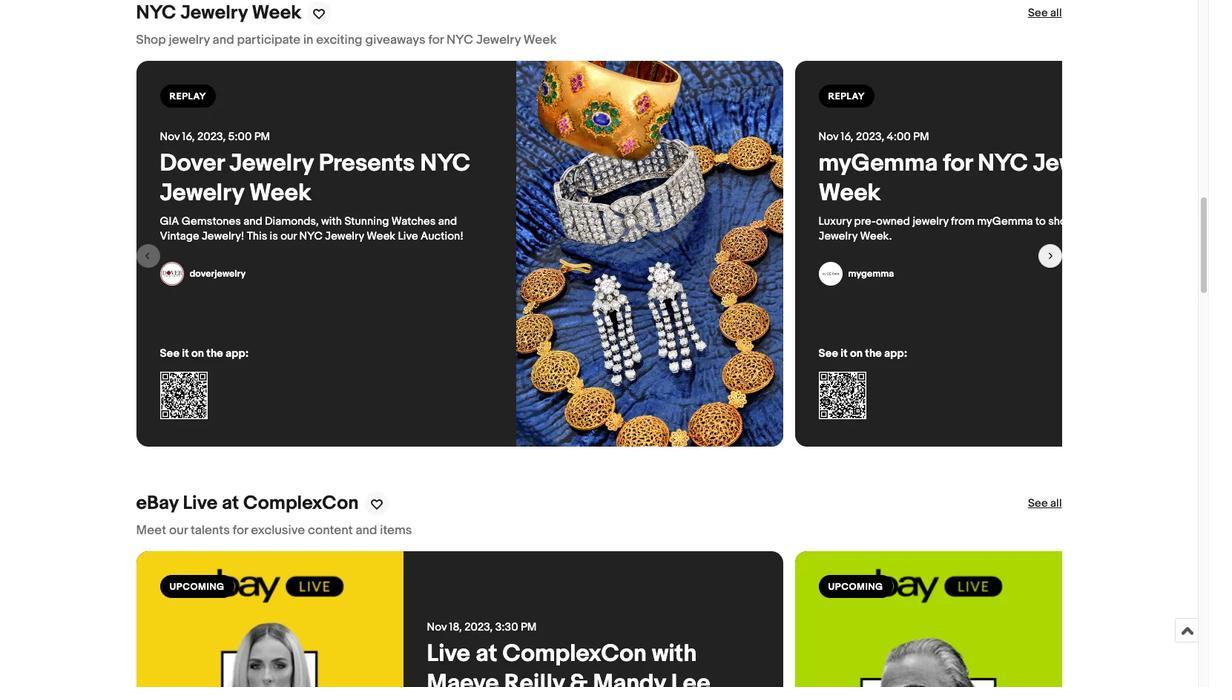 Task type: describe. For each thing, give the bounding box(es) containing it.
on for luxury
[[851, 347, 863, 361]]

see all for nyc jewelry week
[[1029, 6, 1063, 20]]

see it on the app: for week
[[160, 347, 249, 361]]

app: for luxury
[[885, 347, 908, 361]]

to
[[1036, 215, 1046, 229]]

doverjewelry
[[190, 268, 246, 280]]

nov 16, 2023, 5:00 pm dover jewelry presents nyc jewelry week gia gemstones and diamonds, with stunning watches and vintage jewelry! this is our nyc jewelry week live auction!
[[160, 130, 476, 244]]

nov for mygemma for nyc jewelry week
[[819, 130, 839, 144]]

lee
[[672, 670, 711, 687]]

diamonds,
[[265, 215, 319, 229]]

see all link for ebay live at complexcon
[[1029, 497, 1063, 512]]

at inside nov 18, 2023, 3:30 pm live at complexcon with maeve reilly & mandy lee
[[476, 640, 498, 669]]

our inside nov 16, 2023, 5:00 pm dover jewelry presents nyc jewelry week gia gemstones and diamonds, with stunning watches and vintage jewelry! this is our nyc jewelry week live auction!
[[281, 230, 297, 244]]

dover jewelry presents nyc jewelry week image
[[516, 61, 783, 447]]

participate
[[237, 33, 301, 48]]

live inside nov 16, 2023, 5:00 pm dover jewelry presents nyc jewelry week gia gemstones and diamonds, with stunning watches and vintage jewelry! this is our nyc jewelry week live auction!
[[398, 230, 418, 244]]

the for week
[[207, 347, 223, 361]]

week.
[[861, 230, 893, 244]]

showcase
[[1049, 215, 1100, 229]]

gia
[[160, 215, 179, 229]]

it for luxury
[[841, 347, 848, 361]]

vintage
[[160, 230, 199, 244]]

meet
[[136, 524, 166, 538]]

16, for dover jewelry presents nyc jewelry week
[[182, 130, 195, 144]]

qrcode image for week
[[160, 372, 207, 420]]

upcoming link
[[795, 552, 1210, 687]]

replay for mygemma for nyc jewelry week
[[829, 91, 866, 103]]

gemstones
[[182, 215, 241, 229]]

week inside nov 16, 2023, 4:00 pm mygemma for nyc jewelry week luxury pre-owned jewelry from mygemma to showcase nyc jewelry week.
[[819, 179, 881, 208]]

0 vertical spatial at
[[222, 492, 239, 515]]

qrcode image for luxury
[[819, 372, 867, 420]]

with inside nov 18, 2023, 3:30 pm live at complexcon with maeve reilly & mandy lee
[[652, 640, 697, 669]]

items
[[380, 524, 412, 538]]

talents
[[191, 524, 230, 538]]

ebay live at complexcon
[[136, 492, 359, 515]]

for inside nov 16, 2023, 4:00 pm mygemma for nyc jewelry week luxury pre-owned jewelry from mygemma to showcase nyc jewelry week.
[[944, 150, 973, 178]]

dover
[[160, 150, 224, 178]]

5:00
[[228, 130, 252, 144]]

2 upcoming from the left
[[829, 582, 884, 593]]

complexcon inside nov 18, 2023, 3:30 pm live at complexcon with maeve reilly & mandy lee
[[503, 640, 647, 669]]

18,
[[449, 621, 462, 635]]

presents
[[319, 150, 415, 178]]

shop jewelry and participate in exciting giveaways for nyc jewelry week
[[136, 33, 557, 48]]

0 vertical spatial for
[[429, 33, 444, 48]]

maeve
[[427, 670, 499, 687]]

owned
[[877, 215, 911, 229]]

watches
[[392, 215, 436, 229]]

in
[[304, 33, 314, 48]]

ebay
[[136, 492, 179, 515]]

pm for at
[[521, 621, 537, 635]]

0 vertical spatial mygemma
[[819, 150, 938, 178]]

stunning
[[345, 215, 389, 229]]

pm for for
[[914, 130, 930, 144]]

doverjewelry image
[[160, 262, 184, 286]]



Task type: locate. For each thing, give the bounding box(es) containing it.
is
[[270, 230, 278, 244]]

1 see all from the top
[[1029, 6, 1063, 20]]

for up from
[[944, 150, 973, 178]]

see all link for nyc jewelry week
[[1029, 6, 1063, 21]]

exciting
[[316, 33, 363, 48]]

0 horizontal spatial 16,
[[182, 130, 195, 144]]

jewelry left from
[[913, 215, 949, 229]]

1 horizontal spatial replay
[[829, 91, 866, 103]]

and left items
[[356, 524, 377, 538]]

2 it from the left
[[841, 347, 848, 361]]

1 it from the left
[[182, 347, 189, 361]]

0 horizontal spatial nov
[[160, 130, 180, 144]]

1 see it on the app: from the left
[[160, 347, 249, 361]]

live down watches
[[398, 230, 418, 244]]

pm
[[254, 130, 270, 144], [914, 130, 930, 144], [521, 621, 537, 635]]

1 vertical spatial all
[[1051, 497, 1063, 511]]

0 horizontal spatial 2023,
[[197, 130, 226, 144]]

2023, inside nov 16, 2023, 4:00 pm mygemma for nyc jewelry week luxury pre-owned jewelry from mygemma to showcase nyc jewelry week.
[[857, 130, 885, 144]]

see all for ebay live at complexcon
[[1029, 497, 1063, 511]]

1 16, from the left
[[182, 130, 195, 144]]

1 horizontal spatial upcoming
[[829, 582, 884, 593]]

2023, for dover
[[197, 130, 226, 144]]

0 horizontal spatial mygemma
[[819, 150, 938, 178]]

2 horizontal spatial 2023,
[[857, 130, 885, 144]]

16, inside nov 16, 2023, 4:00 pm mygemma for nyc jewelry week luxury pre-owned jewelry from mygemma to showcase nyc jewelry week.
[[841, 130, 854, 144]]

2 vertical spatial live
[[427, 640, 471, 669]]

qrcode image
[[160, 372, 207, 420], [819, 372, 867, 420]]

0 horizontal spatial with
[[321, 215, 342, 229]]

nov for dover jewelry presents nyc jewelry week
[[160, 130, 180, 144]]

reilly
[[505, 670, 565, 687]]

2 horizontal spatial pm
[[914, 130, 930, 144]]

for
[[429, 33, 444, 48], [944, 150, 973, 178], [233, 524, 248, 538]]

giveaways
[[366, 33, 426, 48]]

1 vertical spatial see all
[[1029, 497, 1063, 511]]

all
[[1051, 6, 1063, 20], [1051, 497, 1063, 511]]

3:30
[[496, 621, 519, 635]]

2 see all link from the top
[[1029, 497, 1063, 512]]

see it on the app: for luxury
[[819, 347, 908, 361]]

1 horizontal spatial at
[[476, 640, 498, 669]]

pre-
[[855, 215, 877, 229]]

1 app: from the left
[[226, 347, 249, 361]]

jewelry inside nov 16, 2023, 4:00 pm mygemma for nyc jewelry week luxury pre-owned jewelry from mygemma to showcase nyc jewelry week.
[[913, 215, 949, 229]]

2023, for live
[[465, 621, 493, 635]]

nov 16, 2023, 4:00 pm mygemma for nyc jewelry week luxury pre-owned jewelry from mygemma to showcase nyc jewelry week.
[[819, 130, 1128, 244]]

1 horizontal spatial the
[[866, 347, 882, 361]]

jewelry
[[169, 33, 210, 48], [913, 215, 949, 229]]

nyc
[[136, 2, 176, 25], [447, 33, 474, 48], [421, 150, 471, 178], [978, 150, 1029, 178], [1102, 215, 1126, 229], [299, 230, 323, 244]]

1 the from the left
[[207, 347, 223, 361]]

1 horizontal spatial live
[[398, 230, 418, 244]]

2023, inside nov 18, 2023, 3:30 pm live at complexcon with maeve reilly & mandy lee
[[465, 621, 493, 635]]

week
[[252, 2, 302, 25], [524, 33, 557, 48], [249, 179, 311, 208], [819, 179, 881, 208], [367, 230, 396, 244]]

pm inside nov 18, 2023, 3:30 pm live at complexcon with maeve reilly & mandy lee
[[521, 621, 537, 635]]

with
[[321, 215, 342, 229], [652, 640, 697, 669]]

mygemma link
[[819, 262, 895, 286]]

1 vertical spatial with
[[652, 640, 697, 669]]

mygemma image
[[819, 262, 843, 286]]

0 horizontal spatial pm
[[254, 130, 270, 144]]

and up auction!
[[438, 215, 457, 229]]

0 horizontal spatial replay
[[170, 91, 206, 103]]

1 horizontal spatial jewelry
[[913, 215, 949, 229]]

2 app: from the left
[[885, 347, 908, 361]]

complexcon up &
[[503, 640, 647, 669]]

our right is
[[281, 230, 297, 244]]

live
[[398, 230, 418, 244], [183, 492, 218, 515], [427, 640, 471, 669]]

nov left 4:00
[[819, 130, 839, 144]]

all for nyc jewelry week
[[1051, 6, 1063, 20]]

pm right 5:00
[[254, 130, 270, 144]]

with up lee on the right bottom of the page
[[652, 640, 697, 669]]

1 vertical spatial at
[[476, 640, 498, 669]]

0 horizontal spatial at
[[222, 492, 239, 515]]

0 vertical spatial see all
[[1029, 6, 1063, 20]]

0 vertical spatial our
[[281, 230, 297, 244]]

2 qrcode image from the left
[[819, 372, 867, 420]]

1 vertical spatial our
[[169, 524, 188, 538]]

0 horizontal spatial our
[[169, 524, 188, 538]]

this
[[247, 230, 267, 244]]

complexcon up exclusive
[[243, 492, 359, 515]]

1 vertical spatial mygemma
[[978, 215, 1034, 229]]

pm inside nov 16, 2023, 5:00 pm dover jewelry presents nyc jewelry week gia gemstones and diamonds, with stunning watches and vintage jewelry! this is our nyc jewelry week live auction!
[[254, 130, 270, 144]]

1 see all link from the top
[[1029, 6, 1063, 21]]

2 16, from the left
[[841, 130, 854, 144]]

1 all from the top
[[1051, 6, 1063, 20]]

shop
[[136, 33, 166, 48]]

0 horizontal spatial on
[[191, 347, 204, 361]]

for down ebay live at complexcon
[[233, 524, 248, 538]]

1 horizontal spatial our
[[281, 230, 297, 244]]

the
[[207, 347, 223, 361], [866, 347, 882, 361]]

pm right 4:00
[[914, 130, 930, 144]]

at
[[222, 492, 239, 515], [476, 640, 498, 669]]

and up this
[[244, 215, 262, 229]]

2023,
[[197, 130, 226, 144], [857, 130, 885, 144], [465, 621, 493, 635]]

upcoming
[[170, 582, 225, 593], [829, 582, 884, 593]]

16, up dover
[[182, 130, 195, 144]]

mandy
[[593, 670, 666, 687]]

nyc jewelry week
[[136, 2, 302, 25]]

our
[[281, 230, 297, 244], [169, 524, 188, 538]]

with left stunning
[[321, 215, 342, 229]]

2 replay from the left
[[829, 91, 866, 103]]

exclusive
[[251, 524, 305, 538]]

0 horizontal spatial the
[[207, 347, 223, 361]]

0 vertical spatial complexcon
[[243, 492, 359, 515]]

from
[[952, 215, 975, 229]]

and
[[213, 33, 234, 48], [244, 215, 262, 229], [438, 215, 457, 229], [356, 524, 377, 538]]

mygemma
[[819, 150, 938, 178], [978, 215, 1034, 229]]

live up talents
[[183, 492, 218, 515]]

see all link
[[1029, 6, 1063, 21], [1029, 497, 1063, 512]]

live at complexcon with maeve reilly & mandy lee image
[[136, 552, 403, 687]]

on
[[191, 347, 204, 361], [851, 347, 863, 361]]

0 vertical spatial see all link
[[1029, 6, 1063, 21]]

1 horizontal spatial qrcode image
[[819, 372, 867, 420]]

16, left 4:00
[[841, 130, 854, 144]]

2 horizontal spatial for
[[944, 150, 973, 178]]

at up talents
[[222, 492, 239, 515]]

content
[[308, 524, 353, 538]]

nov 18, 2023, 3:30 pm live at complexcon with maeve reilly & mandy lee
[[427, 621, 711, 687]]

2 vertical spatial for
[[233, 524, 248, 538]]

the for luxury
[[866, 347, 882, 361]]

1 horizontal spatial see it on the app:
[[819, 347, 908, 361]]

pm inside nov 16, 2023, 4:00 pm mygemma for nyc jewelry week luxury pre-owned jewelry from mygemma to showcase nyc jewelry week.
[[914, 130, 930, 144]]

0 horizontal spatial qrcode image
[[160, 372, 207, 420]]

jewelry right shop
[[169, 33, 210, 48]]

2023, for mygemma
[[857, 130, 885, 144]]

0 vertical spatial all
[[1051, 6, 1063, 20]]

0 vertical spatial jewelry
[[169, 33, 210, 48]]

1 horizontal spatial 2023,
[[465, 621, 493, 635]]

nov left "18,"
[[427, 621, 447, 635]]

1 vertical spatial for
[[944, 150, 973, 178]]

16, inside nov 16, 2023, 5:00 pm dover jewelry presents nyc jewelry week gia gemstones and diamonds, with stunning watches and vintage jewelry! this is our nyc jewelry week live auction!
[[182, 130, 195, 144]]

16,
[[182, 130, 195, 144], [841, 130, 854, 144]]

1 horizontal spatial app:
[[885, 347, 908, 361]]

0 horizontal spatial app:
[[226, 347, 249, 361]]

live at complexcon with jeff hamilton image
[[795, 552, 1063, 687]]

and down nyc jewelry week
[[213, 33, 234, 48]]

pm right 3:30
[[521, 621, 537, 635]]

nov inside nov 16, 2023, 4:00 pm mygemma for nyc jewelry week luxury pre-owned jewelry from mygemma to showcase nyc jewelry week.
[[819, 130, 839, 144]]

0 horizontal spatial for
[[233, 524, 248, 538]]

see it on the app:
[[160, 347, 249, 361], [819, 347, 908, 361]]

1 horizontal spatial on
[[851, 347, 863, 361]]

1 vertical spatial see all link
[[1029, 497, 1063, 512]]

1 vertical spatial live
[[183, 492, 218, 515]]

meet our talents for exclusive content and items
[[136, 524, 412, 538]]

our right meet
[[169, 524, 188, 538]]

replay
[[170, 91, 206, 103], [829, 91, 866, 103]]

2 the from the left
[[866, 347, 882, 361]]

1 upcoming from the left
[[170, 582, 225, 593]]

0 horizontal spatial it
[[182, 347, 189, 361]]

it for week
[[182, 347, 189, 361]]

1 horizontal spatial for
[[429, 33, 444, 48]]

see
[[1029, 6, 1049, 20], [160, 347, 180, 361], [819, 347, 839, 361], [1029, 497, 1049, 511]]

1 horizontal spatial 16,
[[841, 130, 854, 144]]

auction!
[[421, 230, 464, 244]]

2023, right "18,"
[[465, 621, 493, 635]]

live inside nov 18, 2023, 3:30 pm live at complexcon with maeve reilly & mandy lee
[[427, 640, 471, 669]]

it
[[182, 347, 189, 361], [841, 347, 848, 361]]

complexcon
[[243, 492, 359, 515], [503, 640, 647, 669]]

mygemma down 4:00
[[819, 150, 938, 178]]

0 horizontal spatial jewelry
[[169, 33, 210, 48]]

1 horizontal spatial pm
[[521, 621, 537, 635]]

nov inside nov 16, 2023, 5:00 pm dover jewelry presents nyc jewelry week gia gemstones and diamonds, with stunning watches and vintage jewelry! this is our nyc jewelry week live auction!
[[160, 130, 180, 144]]

0 horizontal spatial see it on the app:
[[160, 347, 249, 361]]

see all
[[1029, 6, 1063, 20], [1029, 497, 1063, 511]]

all for ebay live at complexcon
[[1051, 497, 1063, 511]]

2023, left 5:00
[[197, 130, 226, 144]]

jewelry!
[[202, 230, 245, 244]]

0 horizontal spatial live
[[183, 492, 218, 515]]

1 on from the left
[[191, 347, 204, 361]]

1 replay from the left
[[170, 91, 206, 103]]

live down "18,"
[[427, 640, 471, 669]]

0 vertical spatial live
[[398, 230, 418, 244]]

4:00
[[887, 130, 911, 144]]

nov inside nov 18, 2023, 3:30 pm live at complexcon with maeve reilly & mandy lee
[[427, 621, 447, 635]]

1 horizontal spatial mygemma
[[978, 215, 1034, 229]]

2 all from the top
[[1051, 497, 1063, 511]]

2023, left 4:00
[[857, 130, 885, 144]]

1 vertical spatial complexcon
[[503, 640, 647, 669]]

replay for dover jewelry presents nyc jewelry week
[[170, 91, 206, 103]]

pm for jewelry
[[254, 130, 270, 144]]

1 horizontal spatial complexcon
[[503, 640, 647, 669]]

nov up dover
[[160, 130, 180, 144]]

2 see it on the app: from the left
[[819, 347, 908, 361]]

for right giveaways
[[429, 33, 444, 48]]

on for week
[[191, 347, 204, 361]]

2023, inside nov 16, 2023, 5:00 pm dover jewelry presents nyc jewelry week gia gemstones and diamonds, with stunning watches and vintage jewelry! this is our nyc jewelry week live auction!
[[197, 130, 226, 144]]

2 horizontal spatial live
[[427, 640, 471, 669]]

with inside nov 16, 2023, 5:00 pm dover jewelry presents nyc jewelry week gia gemstones and diamonds, with stunning watches and vintage jewelry! this is our nyc jewelry week live auction!
[[321, 215, 342, 229]]

mygemma
[[849, 268, 895, 280]]

0 horizontal spatial upcoming
[[170, 582, 225, 593]]

app: for week
[[226, 347, 249, 361]]

app:
[[226, 347, 249, 361], [885, 347, 908, 361]]

nov
[[160, 130, 180, 144], [819, 130, 839, 144], [427, 621, 447, 635]]

jewelry
[[181, 2, 248, 25], [476, 33, 521, 48], [230, 150, 314, 178], [1034, 150, 1118, 178], [160, 179, 244, 208], [325, 230, 364, 244], [819, 230, 858, 244]]

at up maeve in the bottom of the page
[[476, 640, 498, 669]]

1 horizontal spatial nov
[[427, 621, 447, 635]]

1 horizontal spatial with
[[652, 640, 697, 669]]

&
[[570, 670, 588, 687]]

2 on from the left
[[851, 347, 863, 361]]

2 see all from the top
[[1029, 497, 1063, 511]]

luxury
[[819, 215, 852, 229]]

0 horizontal spatial complexcon
[[243, 492, 359, 515]]

1 qrcode image from the left
[[160, 372, 207, 420]]

doverjewelry link
[[160, 262, 246, 286]]

mygemma left to
[[978, 215, 1034, 229]]

1 horizontal spatial it
[[841, 347, 848, 361]]

16, for mygemma for nyc jewelry week
[[841, 130, 854, 144]]

1 vertical spatial jewelry
[[913, 215, 949, 229]]

2 horizontal spatial nov
[[819, 130, 839, 144]]

0 vertical spatial with
[[321, 215, 342, 229]]



Task type: vqa. For each thing, say whether or not it's contained in the screenshot.
BRAND
no



